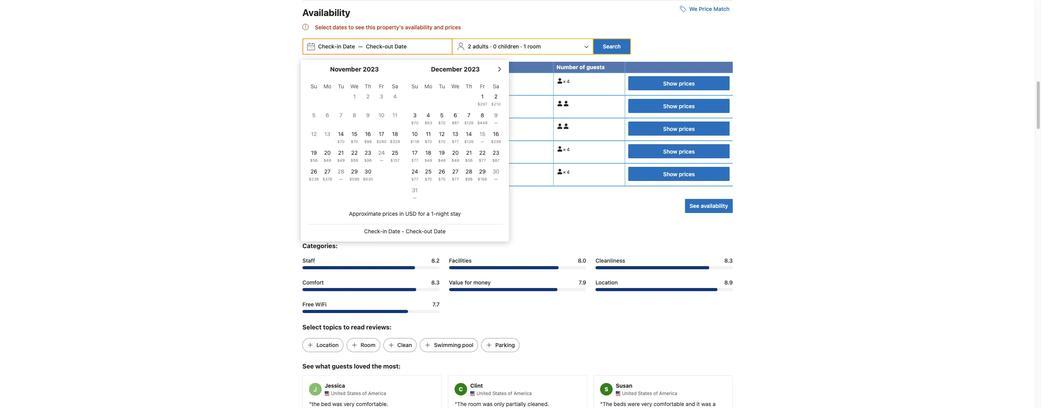 Task type: locate. For each thing, give the bounding box(es) containing it.
2 vertical spatial ×
[[563, 170, 566, 175]]

1 su from the left
[[311, 83, 317, 90]]

1 united states of america from the left
[[331, 391, 386, 397]]

1 vertical spatial 24
[[412, 168, 418, 175]]

$126 inside 14 december 2023 option
[[464, 139, 474, 144]]

3 united from the left
[[622, 391, 637, 397]]

america
[[368, 391, 386, 397], [514, 391, 532, 397], [659, 391, 678, 397]]

2 13 from the left
[[453, 131, 459, 137]]

11 down $63
[[426, 131, 431, 137]]

$126 for 14
[[464, 139, 474, 144]]

read all reviews
[[385, 223, 425, 229]]

1 horizontal spatial 20 $49
[[452, 150, 459, 163]]

21 November 2023 checkbox
[[334, 149, 348, 166]]

2 up $210
[[495, 93, 498, 100]]

$70 for 12
[[438, 139, 446, 144]]

1 horizontal spatial america
[[514, 391, 532, 397]]

1 united from the left
[[331, 391, 346, 397]]

" inside " the room was only partially cleaned.
[[455, 401, 457, 408]]

1 8 from the left
[[353, 112, 356, 119]]

1 vertical spatial for
[[465, 279, 472, 286]]

king down 5 checkbox
[[309, 131, 319, 137]]

$119
[[411, 139, 419, 144]]

1 horizontal spatial grid
[[408, 79, 503, 204]]

select inside region
[[315, 24, 331, 31]]

13 down 6 december 2023 checkbox
[[453, 131, 459, 137]]

1 horizontal spatial 14
[[466, 131, 472, 137]]

2 23 from the left
[[493, 150, 499, 156]]

$56 inside 21 december 2023 checkbox
[[465, 158, 473, 163]]

0 horizontal spatial for
[[418, 211, 425, 217]]

1 horizontal spatial 5
[[440, 112, 444, 119]]

30 inside the 30 $630
[[365, 168, 372, 175]]

13 for 13 $77
[[453, 131, 459, 137]]

was inside the " the bed was very comfortable.
[[332, 401, 342, 408]]

3
[[380, 93, 383, 100], [413, 112, 417, 119]]

states up were
[[638, 391, 652, 397]]

14 inside 14 $126
[[466, 131, 472, 137]]

was for very
[[332, 401, 342, 408]]

19 inside 19 $56
[[311, 150, 317, 156]]

2 × 4 from the top
[[563, 147, 570, 153]]

2 united states of america from the left
[[477, 391, 532, 397]]

0 horizontal spatial ·
[[335, 222, 337, 229]]

of for the beds were very comfortable and it was a
[[654, 391, 658, 397]]

1 horizontal spatial sa
[[493, 83, 499, 90]]

2 2023 from the left
[[464, 66, 480, 73]]

$70 inside 11 december 2023 checkbox
[[425, 139, 432, 144]]

very
[[344, 401, 355, 408], [642, 401, 652, 408]]

2 sa from the left
[[493, 83, 499, 90]]

$98 for 23
[[364, 158, 372, 163]]

4 1 king bed from the top
[[306, 153, 328, 159]]

$49 for 20 november 2023 checkbox
[[324, 158, 331, 163]]

0 vertical spatial 3
[[380, 93, 383, 100]]

4 inside 4 $63
[[427, 112, 430, 119]]

$49 for 18 december 2023 option
[[425, 158, 432, 163]]

check- left read at the left of page
[[364, 228, 383, 235]]

20 $49 inside 20 november 2023 checkbox
[[324, 150, 331, 163]]

9 —
[[494, 112, 498, 125]]

3 was from the left
[[702, 401, 711, 408]]

26 inside "26 $238"
[[311, 168, 317, 175]]

$157
[[391, 158, 400, 163]]

2 26 from the left
[[439, 168, 445, 175]]

america up the comfortable. on the bottom left of page
[[368, 391, 386, 397]]

was right it
[[702, 401, 711, 408]]

2 adults · 0 children · 1 room button
[[454, 39, 592, 54]]

" inside the " the bed was very comfortable.
[[309, 401, 312, 408]]

26 inside 26 $70
[[439, 168, 445, 175]]

0 horizontal spatial 21
[[338, 150, 344, 156]]

$98 left $168
[[465, 177, 473, 182]]

3 $56 from the left
[[465, 158, 473, 163]]

— inside 24 —
[[380, 158, 383, 163]]

1 × from the top
[[563, 79, 566, 85]]

21 for 21 $49
[[338, 150, 344, 156]]

13 down 6 november 2023 option
[[325, 131, 330, 137]]

1 vertical spatial location
[[317, 342, 339, 349]]

17 inside the 17 $77
[[412, 150, 418, 156]]

$77 right 12 december 2023 option on the left of the page
[[452, 139, 459, 144]]

$238 inside 26 november 2023 checkbox
[[309, 177, 319, 182]]

2 9 from the left
[[494, 112, 498, 119]]

$77 for 22
[[479, 158, 486, 163]]

1 horizontal spatial ·
[[490, 43, 492, 50]]

11 inside 11 $70
[[426, 131, 431, 137]]

1 21 from the left
[[338, 150, 344, 156]]

1 horizontal spatial united states of america
[[477, 391, 532, 397]]

2 8 from the left
[[481, 112, 484, 119]]

free wifi 7.7 meter
[[303, 310, 440, 314]]

2 22 from the left
[[479, 150, 486, 156]]

4 December 2023 checkbox
[[422, 112, 435, 129]]

2 " from the left
[[455, 401, 457, 408]]

21 inside 21 $49
[[338, 150, 344, 156]]

1 20 $49 from the left
[[324, 150, 331, 163]]

$70 inside 3 december 2023 option
[[411, 121, 419, 125]]

3 for 3 $70
[[413, 112, 417, 119]]

$87 right '22 december 2023' checkbox
[[493, 158, 500, 163]]

0 vertical spatial $126
[[464, 121, 474, 125]]

to left see
[[349, 24, 354, 31]]

12 inside 12 $70
[[439, 131, 445, 137]]

out for check-in date - check-out date
[[424, 228, 433, 235]]

we left price
[[690, 6, 698, 12]]

america for partially
[[514, 391, 532, 397]]

21 for 21 $56
[[466, 150, 472, 156]]

$49 right 18 december 2023 option
[[438, 158, 446, 163]]

0 vertical spatial $87
[[452, 121, 459, 125]]

10 December 2023 checkbox
[[408, 130, 422, 148]]

2 horizontal spatial was
[[702, 401, 711, 408]]

$49 inside 18 december 2023 option
[[425, 158, 432, 163]]

date down property's
[[395, 43, 407, 50]]

15 inside 15 $70
[[352, 131, 358, 137]]

0 vertical spatial beds
[[365, 85, 375, 91]]

15 November 2023 checkbox
[[348, 130, 361, 148]]

1 vertical spatial 2 queen beds
[[306, 176, 336, 182]]

1 16 from the left
[[365, 131, 371, 137]]

26 for 26 $238
[[311, 168, 317, 175]]

0 horizontal spatial 7.9
[[305, 222, 313, 229]]

1 November 2023 checkbox
[[348, 93, 361, 110]]

0 vertical spatial the
[[372, 363, 382, 370]]

$49 inside 21 november 2023 checkbox
[[337, 158, 345, 163]]

28
[[338, 168, 344, 175], [466, 168, 472, 175]]

2 states from the left
[[493, 391, 507, 397]]

25 inside 25 $70
[[425, 168, 432, 175]]

fr up 1 $297
[[480, 83, 485, 90]]

·
[[490, 43, 492, 50], [521, 43, 522, 50], [335, 222, 337, 229]]

22 down the 15 december 2023 checkbox
[[479, 150, 486, 156]]

0 vertical spatial room
[[528, 43, 541, 50]]

23 $87
[[493, 150, 500, 163]]

1 grid from the left
[[307, 79, 402, 185]]

$87
[[452, 121, 459, 125], [493, 158, 500, 163]]

2 27 from the left
[[452, 168, 459, 175]]

room inside " the room was only partially cleaned.
[[468, 401, 481, 408]]

room down the clint
[[468, 401, 481, 408]]

— for 9
[[494, 121, 498, 125]]

2 horizontal spatial united
[[622, 391, 637, 397]]

1 was from the left
[[332, 401, 342, 408]]

16
[[365, 131, 371, 137], [493, 131, 499, 137]]

$70 right $119
[[425, 139, 432, 144]]

check- down 'this'
[[366, 43, 385, 50]]

5 show prices from the top
[[663, 171, 695, 178]]

states up only
[[493, 391, 507, 397]]

$77 inside '22 december 2023' checkbox
[[479, 158, 486, 163]]

$98 up deluxe queen room with two queen beds
[[364, 158, 372, 163]]

the
[[457, 401, 467, 408], [603, 401, 613, 408]]

8.3 up 8.9
[[725, 258, 733, 264]]

2 horizontal spatial or
[[369, 77, 374, 83]]

9 down $210
[[494, 112, 498, 119]]

deluxe queen room with two queen beds link
[[306, 168, 422, 174]]

2 up 1 november 2023 option
[[345, 85, 348, 91]]

25 inside 25 $157
[[392, 150, 398, 156]]

2 vertical spatial $98
[[465, 177, 473, 182]]

2 horizontal spatial "
[[600, 401, 603, 408]]

1 down 5 checkbox
[[306, 131, 308, 137]]

24
[[378, 150, 385, 156], [412, 168, 418, 175]]

1 December 2023 checkbox
[[476, 93, 489, 110]]

$70 inside the 15 november 2023 option
[[351, 139, 358, 144]]

$70 inside 25 december 2023 option
[[425, 177, 432, 182]]

4
[[567, 79, 570, 85], [393, 93, 397, 100], [427, 112, 430, 119], [567, 147, 570, 153], [567, 170, 570, 175]]

1 horizontal spatial 13
[[453, 131, 459, 137]]

29
[[351, 168, 358, 175], [479, 168, 486, 175]]

1 " from the left
[[309, 401, 312, 408]]

0 vertical spatial 18
[[392, 131, 398, 137]]

10 inside checkbox
[[379, 112, 385, 119]]

2 29 from the left
[[479, 168, 486, 175]]

0 horizontal spatial 30
[[365, 168, 372, 175]]

5 November 2023 checkbox
[[307, 112, 321, 129]]

22 inside 22 $77
[[479, 150, 486, 156]]

16 for 16 $238
[[493, 131, 499, 137]]

beds inside the " the beds were very comfortable and it was a
[[614, 401, 626, 408]]

12 for 12
[[311, 131, 317, 137]]

23 December 2023 checkbox
[[489, 149, 503, 166]]

$49 right 17 december 2023 checkbox
[[425, 158, 432, 163]]

location down cleanliness
[[596, 279, 618, 286]]

see inside see availability button
[[690, 203, 700, 209]]

24 inside "24 $77"
[[412, 168, 418, 175]]

16 for 16 $98
[[365, 131, 371, 137]]

number
[[557, 64, 578, 70]]

9 for 9 —
[[494, 112, 498, 119]]

18 December 2023 checkbox
[[422, 149, 435, 166]]

2 was from the left
[[483, 401, 493, 408]]

7.7
[[433, 301, 440, 308]]

0 vertical spatial in
[[337, 43, 342, 50]]

of up the comfortable. on the bottom left of page
[[362, 391, 367, 397]]

of
[[580, 64, 585, 70], [362, 391, 367, 397], [508, 391, 513, 397], [654, 391, 658, 397]]

free wifi
[[303, 301, 327, 308]]

23 inside 23 $87
[[493, 150, 499, 156]]

19
[[311, 150, 317, 156], [439, 150, 445, 156]]

$49 right 20 november 2023 checkbox
[[337, 158, 345, 163]]

4 show from the top
[[663, 148, 678, 155]]

1 vertical spatial beds
[[325, 176, 336, 182]]

mo right "strip"
[[324, 83, 332, 90]]

1 tu from the left
[[338, 83, 344, 90]]

staff 8.2 meter
[[303, 267, 440, 270]]

see availability
[[690, 203, 728, 209]]

th for december
[[466, 83, 472, 90]]

$49 for 19 december 2023 option at the left
[[438, 158, 446, 163]]

5 for 5
[[312, 112, 316, 119]]

$49 for 21 november 2023 checkbox
[[337, 158, 345, 163]]

23 down 16 december 2023 option
[[493, 150, 499, 156]]

" for " the room was only partially cleaned.
[[455, 401, 457, 408]]

28 down 21 december 2023 checkbox at top left
[[466, 168, 472, 175]]

— down 31
[[413, 196, 417, 200]]

1 $126 from the top
[[464, 121, 474, 125]]

2 horizontal spatial and
[[686, 401, 695, 408]]

$70 for 11
[[425, 139, 432, 144]]

22 inside the 22 $56
[[351, 150, 358, 156]]

0 vertical spatial guests
[[587, 64, 605, 70]]

1 vertical spatial 18
[[426, 150, 431, 156]]

— right $168
[[494, 177, 498, 182]]

25 December 2023 checkbox
[[422, 168, 435, 185]]

8.3 left value
[[431, 279, 440, 286]]

$49 inside 20 december 2023 checkbox
[[452, 158, 459, 163]]

31 —
[[412, 187, 418, 200]]

deluxe queen room with two queen beds
[[309, 168, 422, 174]]

the inside " the room was only partially cleaned.
[[457, 401, 467, 408]]

1 19 from the left
[[311, 150, 317, 156]]

$238 inside 16 december 2023 option
[[491, 139, 501, 144]]

1 inside 1 $297
[[481, 93, 484, 100]]

$238 for 16
[[491, 139, 501, 144]]

king down "strip"
[[309, 85, 319, 91]]

read
[[385, 223, 398, 229]]

we price match
[[690, 6, 730, 12]]

3 inside option
[[380, 93, 383, 100]]

16 December 2023 checkbox
[[489, 130, 503, 148]]

check-in date — check-out date
[[318, 43, 407, 50]]

2 deluxe from the top
[[309, 168, 328, 174]]

guests for of
[[587, 64, 605, 70]]

15 inside checkbox
[[480, 131, 486, 137]]

very for were
[[642, 401, 652, 408]]

2 horizontal spatial $56
[[465, 158, 473, 163]]

0 horizontal spatial tu
[[338, 83, 344, 90]]

1 vertical spatial 10
[[412, 131, 418, 137]]

1 horizontal spatial a
[[713, 401, 716, 408]]

30 —
[[493, 168, 500, 182]]

× for queen
[[563, 79, 566, 85]]

of up partially
[[508, 391, 513, 397]]

18 inside the 18 $49
[[426, 150, 431, 156]]

$77 up 31
[[411, 177, 419, 182]]

show prices
[[663, 80, 695, 87], [663, 103, 695, 109], [663, 126, 695, 132], [663, 148, 695, 155], [663, 171, 695, 178]]

1 vertical spatial 11
[[426, 131, 431, 137]]

the down s
[[603, 401, 613, 408]]

0 vertical spatial $98
[[364, 139, 372, 144]]

2 19 from the left
[[439, 150, 445, 156]]

1 vertical spatial or
[[339, 85, 344, 91]]

very inside the " the beds were very comfortable and it was a
[[642, 401, 652, 408]]

1 $49 from the left
[[324, 158, 331, 163]]

0 horizontal spatial beds
[[325, 176, 336, 182]]

room
[[528, 43, 541, 50], [468, 401, 481, 408]]

20 $49 inside 20 december 2023 checkbox
[[452, 150, 459, 163]]

14 November 2023 checkbox
[[334, 130, 348, 148]]

value for money 7.9 meter
[[449, 288, 586, 292]]

6 right "5 $70"
[[454, 112, 457, 119]]

8.3
[[725, 258, 733, 264], [431, 279, 440, 286]]

2 the from the left
[[603, 401, 613, 408]]

— inside "31 —"
[[413, 196, 417, 200]]

10 up $119
[[412, 131, 418, 137]]

9 inside 9 —
[[494, 112, 498, 119]]

united states of america up the " the bed was very comfortable.
[[331, 391, 386, 397]]

0 horizontal spatial 15
[[352, 131, 358, 137]]

0 horizontal spatial united
[[331, 391, 346, 397]]

20 down 13 december 2023 "checkbox"
[[452, 150, 459, 156]]

0 horizontal spatial $87
[[452, 121, 459, 125]]

7
[[340, 112, 343, 119], [468, 112, 471, 119]]

3 show prices from the top
[[663, 126, 695, 132]]

1 $56 from the left
[[310, 158, 318, 163]]

1 horizontal spatial 23
[[493, 150, 499, 156]]

1 vertical spatial select
[[303, 324, 322, 331]]

3 united states of america from the left
[[622, 391, 678, 397]]

the inside the " the bed was very comfortable.
[[312, 401, 320, 408]]

29 $598
[[350, 168, 360, 182]]

out down 1-
[[424, 228, 433, 235]]

0 vertical spatial for
[[418, 211, 425, 217]]

united states of america
[[331, 391, 386, 397], [477, 391, 532, 397], [622, 391, 678, 397]]

1 left "2 november 2023" option
[[353, 93, 356, 100]]

8 inside "8 $448"
[[481, 112, 484, 119]]

guest reviews element
[[303, 199, 682, 212]]

1 right children
[[524, 43, 526, 50]]

2 $126 from the top
[[464, 139, 474, 144]]

strip
[[309, 77, 322, 83]]

23
[[365, 150, 371, 156], [493, 150, 499, 156]]

7 inside the '7 $126'
[[468, 112, 471, 119]]

24 inside option
[[378, 150, 385, 156]]

6 for 6
[[326, 112, 329, 119]]

the down what
[[312, 401, 320, 408]]

united states of america image for susan
[[616, 392, 621, 396]]

2 $56 from the left
[[351, 158, 358, 163]]

$77 inside 24 december 2023 checkbox
[[411, 177, 419, 182]]

13 November 2023 checkbox
[[321, 130, 334, 148]]

30 down 23 december 2023 option
[[493, 168, 500, 175]]

grid for november
[[307, 79, 402, 185]]

2 queen beds
[[345, 85, 375, 91], [306, 176, 336, 182]]

1 sofa bed
[[348, 108, 371, 114]]

0 horizontal spatial 20 $49
[[324, 150, 331, 163]]

1 vertical spatial availability
[[701, 203, 728, 209]]

1 show from the top
[[663, 80, 678, 87]]

1 14 from the left
[[338, 131, 344, 137]]

we inside dropdown button
[[690, 6, 698, 12]]

0 horizontal spatial the
[[312, 401, 320, 408]]

6 right 5 checkbox
[[326, 112, 329, 119]]

$77 right 21 december 2023 checkbox at top left
[[479, 158, 486, 163]]

su for december
[[412, 83, 418, 90]]

0 horizontal spatial grid
[[307, 79, 402, 185]]

1 27 from the left
[[324, 168, 331, 175]]

$98 inside "28 december 2023" checkbox
[[465, 177, 473, 182]]

2 December 2023 checkbox
[[489, 93, 503, 110]]

2 grid from the left
[[408, 79, 503, 204]]

1 horizontal spatial 30
[[493, 168, 500, 175]]

6 November 2023 checkbox
[[321, 112, 334, 129]]

20 $49 left 21 $56
[[452, 150, 459, 163]]

20 $49 for 20 december 2023 checkbox
[[452, 150, 459, 163]]

0 vertical spatial deluxe
[[309, 145, 328, 151]]

$87 inside 23 december 2023 option
[[493, 158, 500, 163]]

27 inside the 27 $77
[[452, 168, 459, 175]]

the inside the " the beds were very comfortable and it was a
[[603, 401, 613, 408]]

1-
[[431, 211, 436, 217]]

$77 inside 13 december 2023 "checkbox"
[[452, 139, 459, 144]]

the right loved
[[372, 363, 382, 370]]

1 × 4 from the top
[[563, 79, 570, 85]]

2 inside button
[[468, 43, 471, 50]]

0 vertical spatial $238
[[491, 139, 501, 144]]

1 horizontal spatial or
[[359, 145, 365, 151]]

united states of america for partially
[[477, 391, 532, 397]]

10 November 2023 checkbox
[[375, 112, 388, 129]]

$49 right 19 november 2023 checkbox
[[324, 158, 331, 163]]

1 king bed down 12 checkbox at left top
[[306, 153, 328, 159]]

3 states from the left
[[638, 391, 652, 397]]

16 inside 16 $98
[[365, 131, 371, 137]]

0 horizontal spatial 23
[[365, 150, 371, 156]]

14 down 7 december 2023 option
[[466, 131, 472, 137]]

28 down 21 november 2023 checkbox
[[338, 168, 344, 175]]

value
[[449, 279, 463, 286]]

0 horizontal spatial america
[[368, 391, 386, 397]]

1 9 from the left
[[366, 112, 370, 119]]

two down $119
[[415, 145, 426, 151]]

to inside select dates to see this property's availability and prices region
[[349, 24, 354, 31]]

1 28 from the left
[[338, 168, 344, 175]]

1 horizontal spatial beds
[[365, 85, 375, 91]]

united states of america up the " the beds were very comfortable and it was a
[[622, 391, 678, 397]]

19 down 12 december 2023 option on the left of the page
[[439, 150, 445, 156]]

0 horizontal spatial 2023
[[363, 66, 379, 73]]

1 horizontal spatial th
[[466, 83, 472, 90]]

1 vertical spatial 3
[[413, 112, 417, 119]]

22 down the 15 november 2023 option
[[351, 150, 358, 156]]

was
[[332, 401, 342, 408], [483, 401, 493, 408], [702, 401, 711, 408]]

1 13 from the left
[[325, 131, 330, 137]]

$56 for 21
[[465, 158, 473, 163]]

$126 inside 7 december 2023 option
[[464, 121, 474, 125]]

2 left "26 $238"
[[306, 176, 309, 182]]

$70 left 13 december 2023 "checkbox"
[[438, 139, 446, 144]]

10 inside 10 $119
[[412, 131, 418, 137]]

— inside 30 —
[[494, 177, 498, 182]]

2 su from the left
[[412, 83, 418, 90]]

7 for 7 $126
[[468, 112, 471, 119]]

$70 for 14
[[337, 139, 345, 144]]

1 united states of america image from the left
[[325, 392, 330, 396]]

united for susan
[[622, 391, 637, 397]]

bed down "view"
[[320, 85, 328, 91]]

20 December 2023 checkbox
[[449, 149, 462, 166]]

$98
[[364, 139, 372, 144], [364, 158, 372, 163], [465, 177, 473, 182]]

24 for 24 —
[[378, 150, 385, 156]]

was for only
[[483, 401, 493, 408]]

to
[[349, 24, 354, 31], [343, 324, 350, 331]]

or down november
[[339, 85, 344, 91]]

1 very from the left
[[344, 401, 355, 408]]

$87 for 23
[[493, 158, 500, 163]]

2 28 from the left
[[466, 168, 472, 175]]

0
[[493, 43, 497, 50]]

23 for 23 $87
[[493, 150, 499, 156]]

16 down 9 december 2023 option on the left of page
[[493, 131, 499, 137]]

12 for 12 $70
[[439, 131, 445, 137]]

1 mo from the left
[[324, 83, 332, 90]]

0 horizontal spatial 17
[[379, 131, 384, 137]]

— inside 9 december 2023 option
[[494, 121, 498, 125]]

$70 inside 12 december 2023 option
[[438, 139, 446, 144]]

18 down 11 december 2023 checkbox
[[426, 150, 431, 156]]

13
[[325, 131, 330, 137], [453, 131, 459, 137]]

1 the from the left
[[457, 401, 467, 408]]

5 inside "5 $70"
[[440, 112, 444, 119]]

5 for 5 $70
[[440, 112, 444, 119]]

0 horizontal spatial 28
[[338, 168, 344, 175]]

2 tu from the left
[[439, 83, 445, 90]]

strip view king room or queen room with two queen beds link
[[306, 77, 469, 83]]

1 fr from the left
[[379, 83, 384, 90]]

view
[[324, 77, 337, 83]]

room up 4 november 2023 option
[[394, 77, 410, 83]]

most:
[[383, 363, 401, 370]]

guests for what
[[332, 363, 353, 370]]

23 for 23 $98
[[365, 150, 371, 156]]

see availability button
[[685, 199, 733, 213]]

$70 inside the 26 december 2023 option
[[438, 177, 446, 182]]

or right the 22 $56
[[359, 145, 365, 151]]

27 for 27 $378
[[324, 168, 331, 175]]

1 1 king bed from the top
[[306, 85, 328, 91]]

1 horizontal spatial availability
[[701, 203, 728, 209]]

— inside 28 —
[[339, 177, 343, 182]]

27 inside 27 $378
[[324, 168, 331, 175]]

$77 inside 17 december 2023 checkbox
[[411, 158, 419, 163]]

beds up "2 november 2023" option
[[365, 85, 375, 91]]

0 horizontal spatial 6
[[326, 112, 329, 119]]

2 12 from the left
[[439, 131, 445, 137]]

$280
[[377, 139, 387, 144]]

1 horizontal spatial in
[[383, 228, 387, 235]]

16 inside 16 $238
[[493, 131, 499, 137]]

room inside button
[[528, 43, 541, 50]]

15 down 8 checkbox
[[352, 131, 358, 137]]

28 December 2023 checkbox
[[462, 168, 476, 185]]

19 inside 19 $49
[[439, 150, 445, 156]]

value for money
[[449, 279, 491, 286]]

cleaned.
[[528, 401, 549, 408]]

3 November 2023 checkbox
[[375, 93, 388, 110]]

14 December 2023 checkbox
[[462, 130, 476, 148]]

reviews up 14,102
[[331, 200, 364, 211]]

1 king bed
[[306, 85, 328, 91], [306, 108, 328, 114], [306, 131, 328, 137], [306, 153, 328, 159]]

tu down december
[[439, 83, 445, 90]]

11 November 2023 checkbox
[[388, 112, 402, 129]]

see what guests loved the most:
[[303, 363, 401, 370]]

was down jessica
[[332, 401, 342, 408]]

1 vertical spatial 25
[[425, 168, 432, 175]]

15
[[352, 131, 358, 137], [480, 131, 486, 137]]

29 inside the 29 $598
[[351, 168, 358, 175]]

1 deluxe from the top
[[309, 145, 328, 151]]

20 November 2023 checkbox
[[321, 149, 334, 166]]

in
[[337, 43, 342, 50], [400, 211, 404, 217], [383, 228, 387, 235]]

5
[[312, 112, 316, 119], [440, 112, 444, 119]]

25 November 2023 checkbox
[[388, 149, 402, 166]]

location 8.9 meter
[[596, 288, 733, 292]]

$70 inside 5 december 2023 'option'
[[438, 121, 446, 125]]

1 horizontal spatial united
[[477, 391, 491, 397]]

$77 inside 27 december 2023 option
[[452, 177, 459, 182]]

28 inside 28 $98
[[466, 168, 472, 175]]

— for 28
[[339, 177, 343, 182]]

13 inside the 13 $77
[[453, 131, 459, 137]]

$49 inside 19 december 2023 option
[[438, 158, 446, 163]]

$70 for 5
[[438, 121, 446, 125]]

11 for 11 $70
[[426, 131, 431, 137]]

guest
[[303, 200, 329, 211]]

good
[[318, 222, 334, 229]]

7 November 2023 checkbox
[[334, 112, 348, 129]]

1 horizontal spatial see
[[690, 203, 700, 209]]

26 December 2023 checkbox
[[435, 168, 449, 185]]

the down c
[[457, 401, 467, 408]]

3 america from the left
[[659, 391, 678, 397]]

— for 30
[[494, 177, 498, 182]]

with up the "$630"
[[365, 168, 376, 174]]

22
[[351, 150, 358, 156], [479, 150, 486, 156]]

$56 right 20 december 2023 checkbox
[[465, 158, 473, 163]]

28 November 2023 checkbox
[[334, 168, 348, 185]]

2 20 $49 from the left
[[452, 150, 459, 163]]

2
[[468, 43, 471, 50], [345, 85, 348, 91], [367, 93, 370, 100], [495, 93, 498, 100], [306, 176, 309, 182]]

the for beds
[[603, 401, 613, 408]]

reviews down approximate at the left of page
[[359, 222, 382, 229]]

2 king from the top
[[309, 108, 319, 114]]

1 15 from the left
[[352, 131, 358, 137]]

facilities
[[449, 258, 472, 264]]

1 horizontal spatial 21
[[466, 150, 472, 156]]

1 horizontal spatial 17
[[412, 150, 418, 156]]

room down 15 $70
[[343, 145, 358, 151]]

0 vertical spatial beds
[[456, 77, 469, 83]]

15 down $448
[[480, 131, 486, 137]]

29 for 29 $598
[[351, 168, 358, 175]]

1 23 from the left
[[365, 150, 371, 156]]

5 show from the top
[[663, 171, 678, 178]]

7 for 7
[[340, 112, 343, 119]]

12 down 5 december 2023 'option'
[[439, 131, 445, 137]]

2 × from the top
[[563, 147, 566, 153]]

24 for 24 $77
[[412, 168, 418, 175]]

1 vertical spatial guests
[[332, 363, 353, 370]]

$598
[[350, 177, 360, 182]]

4 $49 from the left
[[438, 158, 446, 163]]

5 inside checkbox
[[312, 112, 316, 119]]

partially
[[506, 401, 526, 408]]

two down december
[[424, 77, 435, 83]]

2 6 from the left
[[454, 112, 457, 119]]

6 inside 6 november 2023 option
[[326, 112, 329, 119]]

only
[[494, 401, 505, 408]]

su up 3 $70
[[412, 83, 418, 90]]

2 $49 from the left
[[337, 158, 345, 163]]

5 December 2023 checkbox
[[435, 112, 449, 129]]

3 united states of america image from the left
[[616, 392, 621, 396]]

0 horizontal spatial 13
[[325, 131, 330, 137]]

america for comfortable
[[659, 391, 678, 397]]

0 horizontal spatial 24
[[378, 150, 385, 156]]

3 " from the left
[[600, 401, 603, 408]]

15 for 15 $70
[[352, 131, 358, 137]]

staff
[[303, 258, 315, 264]]

$56 inside 22 november 2023 option
[[351, 158, 358, 163]]

21 $56
[[465, 150, 473, 163]]

out
[[385, 43, 393, 50], [424, 228, 433, 235]]

1 horizontal spatial 22
[[479, 150, 486, 156]]

— down deluxe king room or queen room with two queen beds link
[[380, 158, 383, 163]]

1 horizontal spatial very
[[642, 401, 652, 408]]

review categories element
[[303, 242, 338, 251]]

— for 15
[[481, 139, 484, 144]]

18 for 18 $49
[[426, 150, 431, 156]]

guests down search button
[[587, 64, 605, 70]]

20 $49 left 21 $49
[[324, 150, 331, 163]]

1 horizontal spatial 26
[[439, 168, 445, 175]]

4 for deluxe king room or queen room with two queen beds
[[567, 147, 570, 153]]

1 vertical spatial room
[[468, 401, 481, 408]]

" for " the bed was very comfortable.
[[309, 401, 312, 408]]

show for deluxe king room or queen room with two queen beds
[[663, 148, 678, 155]]

11 down 4 november 2023 option
[[393, 112, 398, 119]]

1 horizontal spatial 12
[[439, 131, 445, 137]]

21 inside 21 $56
[[466, 150, 472, 156]]

2 show prices from the top
[[663, 103, 695, 109]]

sa for november 2023
[[392, 83, 398, 90]]

out down 'select dates to see this property's availability and prices'
[[385, 43, 393, 50]]

two down 24 november 2023 option
[[378, 168, 389, 174]]

1 5 from the left
[[312, 112, 316, 119]]

10 for 10 $119
[[412, 131, 418, 137]]

1 horizontal spatial mo
[[425, 83, 432, 90]]

$70 for 26
[[438, 177, 446, 182]]

2 14 from the left
[[466, 131, 472, 137]]

24 —
[[378, 150, 385, 163]]

7 inside checkbox
[[340, 112, 343, 119]]

united states of america image
[[325, 392, 330, 396], [470, 392, 475, 396], [616, 392, 621, 396]]

3 1 king bed from the top
[[306, 131, 328, 137]]

mo for december
[[425, 83, 432, 90]]

21
[[338, 150, 344, 156], [466, 150, 472, 156]]

a right it
[[713, 401, 716, 408]]

sa for december 2023
[[493, 83, 499, 90]]

16 November 2023 checkbox
[[361, 130, 375, 148]]

13 inside option
[[325, 131, 330, 137]]

30 December 2023 checkbox
[[489, 168, 503, 185]]

3 king from the top
[[309, 131, 319, 137]]

1 7 from the left
[[340, 112, 343, 119]]

states
[[347, 391, 361, 397], [493, 391, 507, 397], [638, 391, 652, 397]]

1 down room type
[[306, 85, 308, 91]]

14 inside "14 $70"
[[338, 131, 344, 137]]

0 horizontal spatial out
[[385, 43, 393, 50]]

$70 right 14 november 2023 option
[[351, 139, 358, 144]]

$49 inside 20 november 2023 checkbox
[[324, 158, 331, 163]]

2 30 from the left
[[493, 168, 500, 175]]

2 america from the left
[[514, 391, 532, 397]]

grid
[[307, 79, 402, 185], [408, 79, 503, 204]]

24 $77
[[411, 168, 419, 182]]

availability inside region
[[405, 24, 433, 31]]

19 November 2023 checkbox
[[307, 149, 321, 166]]

0 horizontal spatial guests
[[332, 363, 353, 370]]

2 left 3 option
[[367, 93, 370, 100]]

1 30 from the left
[[365, 168, 372, 175]]

13 December 2023 checkbox
[[449, 130, 462, 148]]

× 4
[[563, 79, 570, 85], [563, 147, 570, 153], [563, 170, 570, 175]]

2 horizontal spatial america
[[659, 391, 678, 397]]

— inside "15 —"
[[481, 139, 484, 144]]

1 horizontal spatial 6
[[454, 112, 457, 119]]

1 2023 from the left
[[363, 66, 379, 73]]

5 $49 from the left
[[452, 158, 459, 163]]

27 for 27 $77
[[452, 168, 459, 175]]

1 horizontal spatial 15
[[480, 131, 486, 137]]

2 fr from the left
[[480, 83, 485, 90]]

17 December 2023 checkbox
[[408, 149, 422, 166]]

9
[[366, 112, 370, 119], [494, 112, 498, 119]]

show
[[663, 80, 678, 87], [663, 103, 678, 109], [663, 126, 678, 132], [663, 148, 678, 155], [663, 171, 678, 178]]

4 show prices from the top
[[663, 148, 695, 155]]

1 horizontal spatial the
[[603, 401, 613, 408]]

28 inside option
[[338, 168, 344, 175]]

8 December 2023 checkbox
[[476, 112, 489, 129]]

1 th from the left
[[365, 83, 371, 90]]

1 6 from the left
[[326, 112, 329, 119]]

0 vertical spatial availability
[[405, 24, 433, 31]]

23 inside 23 $98
[[365, 150, 371, 156]]

1 vertical spatial $238
[[309, 177, 319, 182]]

1 20 from the left
[[324, 150, 331, 156]]

2 united from the left
[[477, 391, 491, 397]]

$168
[[478, 177, 487, 182]]

2 mo from the left
[[425, 83, 432, 90]]

17 inside '17 $280'
[[379, 131, 384, 137]]

mo
[[324, 83, 332, 90], [425, 83, 432, 90]]

8.0
[[578, 258, 586, 264]]

it
[[697, 401, 700, 408]]

1 horizontal spatial 18
[[426, 150, 431, 156]]



Task type: vqa. For each thing, say whether or not it's contained in the screenshot.
the rightmost A
yes



Task type: describe. For each thing, give the bounding box(es) containing it.
20 for 20 november 2023 checkbox
[[324, 150, 331, 156]]

17 November 2023 checkbox
[[375, 130, 388, 148]]

2023 for december 2023
[[464, 66, 480, 73]]

$49 for 20 december 2023 checkbox
[[452, 158, 459, 163]]

8.3 for comfort
[[431, 279, 440, 286]]

7 December 2023 checkbox
[[462, 112, 476, 129]]

× for beds
[[563, 147, 566, 153]]

1 $297
[[478, 93, 487, 106]]

3 × from the top
[[563, 170, 566, 175]]

25 for 25 $70
[[425, 168, 432, 175]]

stay
[[451, 211, 461, 217]]

2 1 king bed from the top
[[306, 108, 328, 114]]

was inside the " the beds were very comfortable and it was a
[[702, 401, 711, 408]]

9 December 2023 checkbox
[[489, 112, 503, 129]]

a inside the " the beds were very comfortable and it was a
[[713, 401, 716, 408]]

approximate
[[349, 211, 381, 217]]

tu for december
[[439, 83, 445, 90]]

12 $70
[[438, 131, 446, 144]]

room down $329
[[385, 145, 400, 151]]

2 vertical spatial beds
[[409, 168, 422, 174]]

strip view king room or queen room with two queen beds
[[309, 77, 469, 83]]

2 show from the top
[[663, 103, 678, 109]]

27 $77
[[452, 168, 459, 182]]

scored 7.9 element
[[303, 220, 315, 232]]

8 November 2023 checkbox
[[348, 112, 361, 129]]

17 $77
[[411, 150, 419, 163]]

wifi
[[315, 301, 327, 308]]

12 December 2023 checkbox
[[435, 130, 449, 148]]

30 $630
[[363, 168, 373, 182]]

3 show from the top
[[663, 126, 678, 132]]

27 December 2023 checkbox
[[449, 168, 462, 185]]

1 vertical spatial queen
[[310, 176, 324, 182]]

c
[[459, 386, 463, 393]]

states for comfortable.
[[347, 391, 361, 397]]

14 $126
[[464, 131, 474, 144]]

1 vertical spatial king
[[329, 145, 341, 151]]

12 November 2023 checkbox
[[307, 130, 321, 148]]

search
[[603, 43, 621, 50]]

jessica
[[325, 383, 345, 389]]

4 king from the top
[[309, 153, 319, 159]]

22 for 22 $56
[[351, 150, 358, 156]]

categories:
[[303, 243, 338, 250]]

the for room
[[457, 401, 467, 408]]

in for -
[[383, 228, 387, 235]]

" the bed was very comfortable.
[[309, 401, 394, 409]]

availability inside button
[[701, 203, 728, 209]]

18 $329
[[390, 131, 400, 144]]

30 for 30 $630
[[365, 168, 372, 175]]

" the beds were very comfortable and it was a
[[600, 401, 716, 409]]

search button
[[594, 39, 631, 54]]

usd
[[405, 211, 417, 217]]

parking
[[496, 342, 515, 349]]

14 for 14 $126
[[466, 131, 472, 137]]

6 $87
[[452, 112, 459, 125]]

$56 for 19
[[310, 158, 318, 163]]

4 November 2023 checkbox
[[388, 93, 402, 110]]

deluxe for deluxe queen room with two queen beds
[[309, 168, 328, 174]]

20 for 20 december 2023 checkbox
[[452, 150, 459, 156]]

2023 for november 2023
[[363, 66, 379, 73]]

to for dates
[[349, 24, 354, 31]]

15 $70
[[351, 131, 358, 144]]

$238 for 26
[[309, 177, 319, 182]]

room down november 2023
[[352, 77, 367, 83]]

1 king from the top
[[309, 85, 319, 91]]

15 —
[[480, 131, 486, 144]]

26 $238
[[309, 168, 319, 182]]

2 vertical spatial with
[[365, 168, 376, 174]]

31 December 2023 checkbox
[[408, 187, 422, 204]]

0 horizontal spatial a
[[427, 211, 430, 217]]

1 left 19 $56
[[306, 153, 308, 159]]

— for 24
[[380, 158, 383, 163]]

bed right 19 $56
[[320, 153, 328, 159]]

— down see
[[358, 43, 363, 50]]

28 for 28 —
[[338, 168, 344, 175]]

december
[[431, 66, 462, 73]]

clean
[[398, 342, 412, 349]]

$630
[[363, 177, 373, 182]]

select topics to read reviews:
[[303, 324, 392, 331]]

28 $98
[[465, 168, 473, 182]]

date down night
[[434, 228, 446, 235]]

— for 31
[[413, 196, 417, 200]]

25 $157
[[391, 150, 400, 163]]

$77 for 27
[[452, 177, 459, 182]]

check-in date - check-out date
[[364, 228, 446, 235]]

25 for 25 $157
[[392, 150, 398, 156]]

2 horizontal spatial ·
[[521, 43, 522, 50]]

0 vertical spatial or
[[369, 77, 374, 83]]

see for see availability
[[690, 203, 700, 209]]

3 × 4 from the top
[[563, 170, 570, 175]]

-
[[402, 228, 404, 235]]

8 $448
[[478, 112, 488, 125]]

1 vertical spatial with
[[402, 145, 414, 151]]

select dates to see this property's availability and prices region
[[303, 23, 733, 32]]

24 December 2023 checkbox
[[408, 168, 422, 185]]

1 horizontal spatial 2 queen beds
[[345, 85, 375, 91]]

9 November 2023 checkbox
[[361, 112, 375, 129]]

check-out date button
[[363, 40, 410, 54]]

22 December 2023 checkbox
[[476, 149, 489, 166]]

all
[[399, 223, 405, 229]]

prices inside region
[[445, 24, 461, 31]]

property's
[[377, 24, 404, 31]]

see
[[355, 24, 365, 31]]

17 for 17 $280
[[379, 131, 384, 137]]

1 horizontal spatial the
[[372, 363, 382, 370]]

1 vertical spatial in
[[400, 211, 404, 217]]

8.2
[[432, 258, 440, 264]]

1 horizontal spatial queen
[[350, 85, 363, 91]]

26 November 2023 checkbox
[[307, 168, 321, 185]]

sofa
[[352, 108, 361, 114]]

$70 for 25
[[425, 177, 432, 182]]

$56 for 22
[[351, 158, 358, 163]]

2 $210
[[492, 93, 501, 106]]

15 for 15 —
[[480, 131, 486, 137]]

states for partially
[[493, 391, 507, 397]]

22 $56
[[351, 150, 358, 163]]

" the room was only partially cleaned.
[[455, 401, 580, 409]]

$63
[[425, 121, 432, 125]]

11 December 2023 checkbox
[[422, 130, 435, 148]]

8 for 8
[[353, 112, 356, 119]]

1 left sofa
[[348, 108, 350, 114]]

select for select topics to read reviews:
[[303, 324, 322, 331]]

out for check-in date — check-out date
[[385, 43, 393, 50]]

16 $98
[[364, 131, 372, 144]]

susan
[[616, 383, 633, 389]]

night
[[436, 211, 449, 217]]

1 inside '2 adults · 0 children · 1 room' button
[[524, 43, 526, 50]]

0 vertical spatial king
[[338, 77, 350, 83]]

united states of america image for jessica
[[325, 392, 330, 396]]

19 December 2023 checkbox
[[435, 149, 449, 166]]

fr for december 2023
[[480, 83, 485, 90]]

29 November 2023 checkbox
[[348, 168, 361, 185]]

21 December 2023 checkbox
[[462, 149, 476, 166]]

of right number
[[580, 64, 585, 70]]

room up "strip"
[[306, 64, 321, 70]]

$87 for 6
[[452, 121, 459, 125]]

show prices for strip view king room or queen room with two queen beds
[[663, 80, 695, 87]]

swimming
[[434, 342, 461, 349]]

8.9
[[725, 279, 733, 286]]

reviews down usd
[[406, 223, 425, 229]]

$448
[[478, 121, 488, 125]]

in for —
[[337, 43, 342, 50]]

deluxe king room or queen room with two queen beds link
[[306, 145, 460, 151]]

4 inside option
[[393, 93, 397, 100]]

1 inside 1 november 2023 option
[[353, 93, 356, 100]]

11 $70
[[425, 131, 432, 144]]

15 December 2023 checkbox
[[476, 130, 489, 148]]

we for december 2023
[[452, 83, 460, 90]]

29 $168
[[478, 168, 487, 182]]

1 vertical spatial beds
[[446, 145, 460, 151]]

3 December 2023 checkbox
[[408, 112, 422, 129]]

united for clint
[[477, 391, 491, 397]]

17 $280
[[377, 131, 387, 144]]

27 $378
[[323, 168, 332, 182]]

match
[[714, 6, 730, 12]]

9 for 9
[[366, 112, 370, 119]]

0 vertical spatial location
[[596, 279, 618, 286]]

bed left 7 november 2023 checkbox
[[320, 108, 328, 114]]

su for november
[[311, 83, 317, 90]]

of for the bed was very comfortable.
[[362, 391, 367, 397]]

reviews:
[[366, 324, 392, 331]]

bed right sofa
[[363, 108, 371, 114]]

× 4 for beds
[[563, 147, 570, 153]]

29 for 29 $168
[[479, 168, 486, 175]]

show prices for deluxe queen room with two queen beds
[[663, 171, 695, 178]]

facilities 8.0 meter
[[449, 267, 586, 270]]

26 for 26 $70
[[439, 168, 445, 175]]

guest reviews
[[303, 200, 364, 211]]

1 vertical spatial and
[[339, 108, 347, 114]]

what
[[315, 363, 330, 370]]

room up $598
[[348, 168, 363, 174]]

cleanliness 8.3 meter
[[596, 267, 733, 270]]

19 for 19 $49
[[439, 150, 445, 156]]

deluxe king room or queen room with two queen beds
[[309, 145, 460, 151]]

type
[[322, 64, 336, 70]]

states for comfortable
[[638, 391, 652, 397]]

2 vertical spatial two
[[378, 168, 389, 174]]

loved
[[354, 363, 370, 370]]

$77 for 13
[[452, 139, 459, 144]]

4 $63
[[425, 112, 432, 125]]

this
[[366, 24, 376, 31]]

date left -
[[389, 228, 400, 235]]

check- right -
[[406, 228, 424, 235]]

room down read
[[361, 342, 376, 349]]

6 December 2023 checkbox
[[449, 112, 462, 129]]

22 for 22 $77
[[479, 150, 486, 156]]

good · 14,102 reviews
[[318, 222, 382, 229]]

comfortable.
[[356, 401, 388, 408]]

22 November 2023 checkbox
[[348, 149, 361, 166]]

$98 for 28
[[465, 177, 473, 182]]

1 vertical spatial 7.9
[[579, 279, 586, 286]]

price
[[699, 6, 712, 12]]

1 left 6 november 2023 option
[[306, 108, 308, 114]]

" for " the beds were very comfortable and it was a
[[600, 401, 603, 408]]

very for was
[[344, 401, 355, 408]]

check- up type
[[318, 43, 337, 50]]

23 November 2023 checkbox
[[361, 149, 375, 166]]

were
[[628, 401, 640, 408]]

6 for 6 $87
[[454, 112, 457, 119]]

0 vertical spatial 7.9
[[305, 222, 313, 229]]

united for jessica
[[331, 391, 346, 397]]

date down dates
[[343, 43, 355, 50]]

bed down 6 november 2023 option
[[320, 131, 328, 137]]

money
[[474, 279, 491, 286]]

cleanliness
[[596, 258, 625, 264]]

free
[[303, 301, 314, 308]]

4 for deluxe queen room with two queen beds
[[567, 170, 570, 175]]

7 $126
[[464, 112, 474, 125]]

10 for 10
[[379, 112, 385, 119]]

fr for november 2023
[[379, 83, 384, 90]]

13 for 13
[[325, 131, 330, 137]]

mo for november
[[324, 83, 332, 90]]

show prices for deluxe king room or queen room with two queen beds
[[663, 148, 695, 155]]

of for the room was only partially cleaned.
[[508, 391, 513, 397]]

to for topics
[[343, 324, 350, 331]]

approximate prices in usd for a 1-night stay
[[349, 211, 461, 217]]

2 vertical spatial or
[[359, 145, 365, 151]]

rated good element
[[318, 222, 334, 229]]

bed inside the " the bed was very comfortable.
[[321, 401, 331, 408]]

0 vertical spatial with
[[411, 77, 423, 83]]

27 November 2023 checkbox
[[321, 168, 334, 185]]

clint
[[470, 383, 483, 389]]

30 November 2023 checkbox
[[361, 168, 375, 185]]

s
[[605, 386, 608, 393]]

26 $70
[[438, 168, 446, 182]]

0 vertical spatial two
[[424, 77, 435, 83]]

10 $119
[[411, 131, 419, 144]]

and inside the " the beds were very comfortable and it was a
[[686, 401, 695, 408]]

november
[[330, 66, 361, 73]]

30 for 30 —
[[493, 168, 500, 175]]

$297
[[478, 102, 487, 106]]

december 2023
[[431, 66, 480, 73]]

24 November 2023 checkbox
[[375, 149, 388, 166]]

room type
[[306, 64, 336, 70]]

comfort 8.3 meter
[[303, 288, 440, 292]]

18 November 2023 checkbox
[[388, 130, 402, 148]]

28 for 28 $98
[[466, 168, 472, 175]]

1 vertical spatial two
[[415, 145, 426, 151]]

show for strip view king room or queen room with two queen beds
[[663, 80, 678, 87]]

29 December 2023 checkbox
[[476, 168, 489, 185]]

pool
[[462, 342, 474, 349]]

18 for 18 $329
[[392, 131, 398, 137]]

$210
[[492, 102, 501, 106]]

2 adults · 0 children · 1 room
[[468, 43, 541, 50]]

2 inside 2 $210
[[495, 93, 498, 100]]

0 horizontal spatial or
[[339, 85, 344, 91]]

11 for 11
[[393, 112, 398, 119]]

2 November 2023 checkbox
[[361, 93, 375, 110]]

× 4 for queen
[[563, 79, 570, 85]]

and inside region
[[434, 24, 444, 31]]



